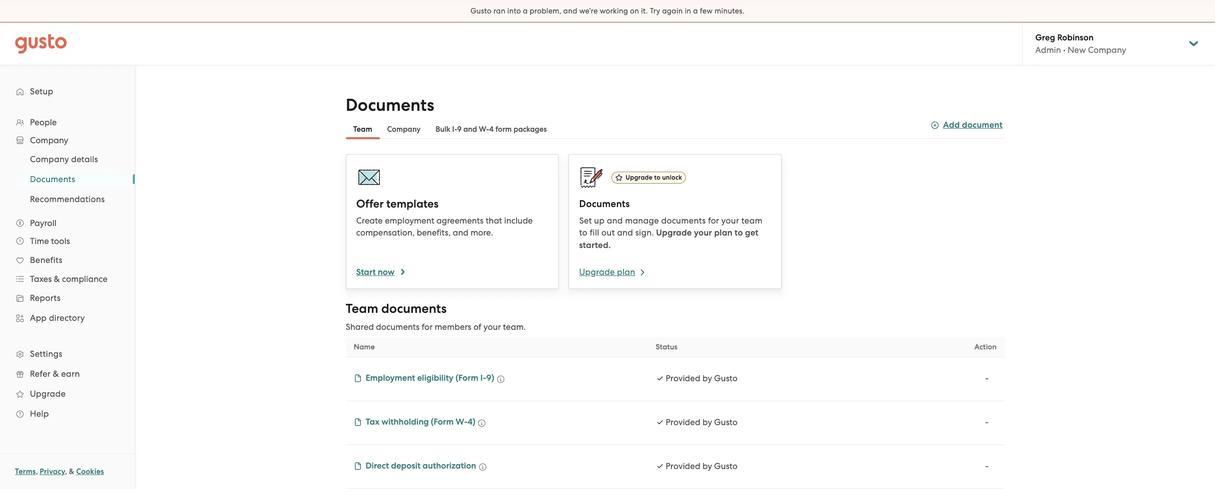 Task type: describe. For each thing, give the bounding box(es) containing it.
company inside dropdown button
[[30, 135, 68, 145]]

employment
[[385, 216, 434, 226]]

team documents
[[346, 301, 447, 317]]

1 horizontal spatial i-
[[480, 373, 486, 383]]

3 provided from the top
[[666, 461, 700, 471]]

help
[[30, 409, 49, 419]]

team for team
[[353, 125, 372, 134]]

privacy
[[40, 467, 65, 476]]

home image
[[15, 34, 67, 54]]

9
[[457, 125, 462, 134]]

refer & earn
[[30, 369, 80, 379]]

4)
[[468, 417, 475, 427]]

shared documents for members of your team.
[[346, 322, 526, 332]]

agreements
[[436, 216, 484, 226]]

benefits
[[30, 255, 62, 265]]

cookies button
[[76, 466, 104, 478]]

we're
[[579, 6, 598, 15]]

tax
[[366, 417, 380, 427]]

payroll button
[[10, 214, 125, 232]]

documents inside set up and manage documents for your team to fill out and sign.
[[661, 216, 706, 226]]

i- inside button
[[452, 125, 457, 134]]

authorization
[[423, 461, 476, 471]]

now
[[378, 267, 395, 278]]

1 a from the left
[[523, 6, 528, 15]]

setup link
[[10, 82, 125, 100]]

- for 4)
[[985, 417, 989, 427]]

team.
[[503, 322, 526, 332]]

company button
[[380, 119, 428, 139]]

create employment agreements that include compensation, benefits, and more.
[[356, 216, 533, 238]]

4
[[489, 125, 494, 134]]

offer templates
[[356, 197, 439, 211]]

robinson
[[1057, 32, 1094, 43]]

ran
[[493, 6, 505, 15]]

3 - from the top
[[985, 461, 989, 471]]

terms , privacy , & cookies
[[15, 467, 104, 476]]

gusto for tax withholding (form w-4)
[[714, 417, 738, 427]]

sign.
[[635, 228, 654, 238]]

upgrade for plan
[[579, 267, 615, 277]]

direct deposit authorization
[[366, 461, 476, 471]]

company details link
[[18, 150, 125, 168]]

shared
[[346, 322, 374, 332]]

for inside set up and manage documents for your team to fill out and sign.
[[708, 216, 719, 226]]

documents for shared documents for members of your team.
[[376, 322, 420, 332]]

to inside upgrade your plan to get started.
[[735, 228, 743, 238]]

taxes & compliance button
[[10, 270, 125, 288]]

- for 9)
[[985, 373, 989, 383]]

out
[[602, 228, 615, 238]]

directory
[[49, 313, 85, 323]]

and up out
[[607, 216, 623, 226]]

& for compliance
[[54, 274, 60, 284]]

gusto navigation element
[[0, 65, 135, 440]]

settings link
[[10, 345, 125, 363]]

greg robinson admin • new company
[[1035, 32, 1126, 55]]

upgrade link
[[10, 385, 125, 403]]

recommendations
[[30, 194, 105, 204]]

0 horizontal spatial w-
[[456, 417, 468, 427]]

bulk
[[436, 125, 450, 134]]

benefits,
[[417, 228, 451, 238]]

upgrade for your
[[656, 228, 692, 238]]

upgrade inside gusto navigation element
[[30, 389, 66, 399]]

tax withholding (form w-4)
[[366, 417, 475, 427]]

team button
[[346, 119, 380, 139]]

module__icon___go7vc image right authorization
[[479, 463, 487, 471]]

settings
[[30, 349, 62, 359]]

deposit
[[391, 461, 421, 471]]

direct
[[366, 461, 389, 471]]

plan inside upgrade your plan to get started.
[[714, 228, 733, 238]]

time tools
[[30, 236, 70, 246]]

add document link
[[931, 118, 1003, 132]]

action
[[975, 342, 997, 351]]

packages
[[514, 125, 547, 134]]

templates
[[386, 197, 439, 211]]

started.
[[579, 240, 611, 251]]

that
[[486, 216, 502, 226]]

3 provided by gusto from the top
[[666, 461, 738, 471]]

module__icon___go7vc image inside employment eligibility (form i-9) link
[[354, 374, 362, 382]]

it.
[[641, 6, 648, 15]]

privacy link
[[40, 467, 65, 476]]

bulk i-9 and w-4 form packages
[[436, 125, 547, 134]]

up
[[594, 216, 605, 226]]

set
[[579, 216, 592, 226]]

people
[[30, 117, 57, 127]]

documents for team documents
[[381, 301, 447, 317]]

•
[[1063, 45, 1066, 55]]

few
[[700, 6, 713, 15]]

your inside upgrade your plan to get started.
[[694, 228, 712, 238]]

documents link
[[18, 170, 125, 188]]

taxes & compliance
[[30, 274, 108, 284]]

employment eligibility (form i-9) link
[[354, 372, 494, 385]]

reports
[[30, 293, 61, 303]]

and right out
[[617, 228, 633, 238]]

to inside set up and manage documents for your team to fill out and sign.
[[579, 228, 587, 238]]

working
[[600, 6, 628, 15]]

company inside the greg robinson admin • new company
[[1088, 45, 1126, 55]]

members
[[435, 322, 471, 332]]

add
[[943, 120, 960, 130]]

benefits link
[[10, 251, 125, 269]]

list containing company details
[[0, 149, 135, 209]]

start now
[[356, 267, 395, 278]]

app
[[30, 313, 47, 323]]

get
[[745, 228, 759, 238]]

app directory link
[[10, 309, 125, 327]]

provided for 9)
[[666, 373, 700, 383]]

team
[[741, 216, 763, 226]]

by for 4)
[[702, 417, 712, 427]]

company down company dropdown button
[[30, 154, 69, 164]]

reports link
[[10, 289, 125, 307]]

bulk i-9 and w-4 form packages button
[[428, 119, 554, 139]]

in
[[685, 6, 691, 15]]

into
[[507, 6, 521, 15]]

unlock
[[662, 174, 682, 181]]



Task type: vqa. For each thing, say whether or not it's contained in the screenshot.
the right "few"
no



Task type: locate. For each thing, give the bounding box(es) containing it.
your left get on the right
[[694, 228, 712, 238]]

upgrade right 'sign.'
[[656, 228, 692, 238]]

0 vertical spatial documents
[[661, 216, 706, 226]]

w- up authorization
[[456, 417, 468, 427]]

provided by gusto for 9)
[[666, 373, 738, 383]]

by for 9)
[[702, 373, 712, 383]]

employment
[[366, 373, 415, 383]]

2 vertical spatial provided by gusto
[[666, 461, 738, 471]]

fill
[[590, 228, 599, 238]]

w-
[[479, 125, 489, 134], [456, 417, 468, 427]]

tools
[[51, 236, 70, 246]]

for left team
[[708, 216, 719, 226]]

gusto
[[471, 6, 492, 15], [714, 373, 738, 383], [714, 417, 738, 427], [714, 461, 738, 471]]

compliance
[[62, 274, 108, 284]]

upgrade to unlock
[[626, 174, 682, 181]]

2 provided by gusto from the top
[[666, 417, 738, 427]]

employment eligibility (form i-9)
[[366, 373, 494, 383]]

provided by gusto
[[666, 373, 738, 383], [666, 417, 738, 427], [666, 461, 738, 471]]

2 - from the top
[[985, 417, 989, 427]]

& left cookies
[[69, 467, 74, 476]]

company details
[[30, 154, 98, 164]]

list
[[0, 113, 135, 424], [0, 149, 135, 209]]

upgrade down refer & earn
[[30, 389, 66, 399]]

1 vertical spatial (form
[[431, 417, 454, 427]]

more.
[[471, 228, 493, 238]]

your right of
[[483, 322, 501, 332]]

0 horizontal spatial plan
[[617, 267, 635, 277]]

team up shared
[[346, 301, 378, 317]]

a right into
[[523, 6, 528, 15]]

& inside 'dropdown button'
[[54, 274, 60, 284]]

documents
[[661, 216, 706, 226], [381, 301, 447, 317], [376, 322, 420, 332]]

team
[[353, 125, 372, 134], [346, 301, 378, 317]]

0 vertical spatial team
[[353, 125, 372, 134]]

documents
[[346, 95, 434, 115], [30, 174, 75, 184], [579, 198, 630, 210]]

company left bulk
[[387, 125, 421, 134]]

2 a from the left
[[693, 6, 698, 15]]

0 horizontal spatial for
[[422, 322, 433, 332]]

upgrade for to
[[626, 174, 653, 181]]

i- right eligibility
[[480, 373, 486, 383]]

documents up up
[[579, 198, 630, 210]]

module__icon___go7vc image right 4)
[[478, 419, 486, 427]]

0 vertical spatial -
[[985, 373, 989, 383]]

and down agreements
[[453, 228, 469, 238]]

earn
[[61, 369, 80, 379]]

upgrade left the unlock
[[626, 174, 653, 181]]

greg
[[1035, 32, 1055, 43]]

0 vertical spatial your
[[721, 216, 739, 226]]

1 horizontal spatial your
[[694, 228, 712, 238]]

again
[[662, 6, 683, 15]]

1 provided from the top
[[666, 373, 700, 383]]

team inside 'button'
[[353, 125, 372, 134]]

1 vertical spatial team
[[346, 301, 378, 317]]

1 vertical spatial -
[[985, 417, 989, 427]]

(form for w-
[[431, 417, 454, 427]]

1 vertical spatial for
[[422, 322, 433, 332]]

time tools button
[[10, 232, 125, 250]]

upgrade plan
[[579, 267, 635, 277]]

compensation,
[[356, 228, 415, 238]]

tax withholding (form w-4) link
[[354, 416, 475, 429]]

2 vertical spatial documents
[[376, 322, 420, 332]]

2 provided from the top
[[666, 417, 700, 427]]

0 horizontal spatial your
[[483, 322, 501, 332]]

start
[[356, 267, 376, 278]]

1 vertical spatial plan
[[617, 267, 635, 277]]

w- left the form
[[479, 125, 489, 134]]

0 horizontal spatial documents
[[30, 174, 75, 184]]

provided for 4)
[[666, 417, 700, 427]]

to left the unlock
[[654, 174, 661, 181]]

module__icon___go7vc image down the name
[[354, 374, 362, 382]]

documents up shared documents for members of your team.
[[381, 301, 447, 317]]

2 vertical spatial &
[[69, 467, 74, 476]]

time
[[30, 236, 49, 246]]

and inside button
[[463, 125, 477, 134]]

and
[[563, 6, 577, 15], [463, 125, 477, 134], [607, 216, 623, 226], [453, 228, 469, 238], [617, 228, 633, 238]]

2 vertical spatial by
[[702, 461, 712, 471]]

, left privacy link
[[36, 467, 38, 476]]

problem,
[[530, 6, 561, 15]]

cookies
[[76, 467, 104, 476]]

0 horizontal spatial ,
[[36, 467, 38, 476]]

on
[[630, 6, 639, 15]]

2 horizontal spatial to
[[735, 228, 743, 238]]

refer & earn link
[[10, 365, 125, 383]]

company button
[[10, 131, 125, 149]]

& for earn
[[53, 369, 59, 379]]

gusto for employment eligibility (form i-9)
[[714, 373, 738, 383]]

module__icon___go7vc image inside the direct deposit authorization link
[[354, 462, 362, 470]]

1 horizontal spatial a
[[693, 6, 698, 15]]

1 vertical spatial provided by gusto
[[666, 417, 738, 427]]

0 horizontal spatial i-
[[452, 125, 457, 134]]

0 vertical spatial by
[[702, 373, 712, 383]]

2 horizontal spatial your
[[721, 216, 739, 226]]

(form inside the tax withholding (form w-4) link
[[431, 417, 454, 427]]

1 , from the left
[[36, 467, 38, 476]]

manage
[[625, 216, 659, 226]]

0 vertical spatial documents
[[346, 95, 434, 115]]

1 vertical spatial documents
[[381, 301, 447, 317]]

provided by gusto for 4)
[[666, 417, 738, 427]]

1 horizontal spatial for
[[708, 216, 719, 226]]

1 - from the top
[[985, 373, 989, 383]]

1 vertical spatial by
[[702, 417, 712, 427]]

name
[[354, 342, 375, 351]]

your left team
[[721, 216, 739, 226]]

refer
[[30, 369, 51, 379]]

0 horizontal spatial to
[[579, 228, 587, 238]]

team for team documents
[[346, 301, 378, 317]]

1 vertical spatial your
[[694, 228, 712, 238]]

documents up upgrade your plan to get started.
[[661, 216, 706, 226]]

documents up company button
[[346, 95, 434, 115]]

to left get on the right
[[735, 228, 743, 238]]

upgrade down the started.
[[579, 267, 615, 277]]

withholding
[[382, 417, 429, 427]]

(form inside employment eligibility (form i-9) link
[[456, 373, 478, 383]]

2 vertical spatial documents
[[579, 198, 630, 210]]

team left company button
[[353, 125, 372, 134]]

people button
[[10, 113, 125, 131]]

documents down company details
[[30, 174, 75, 184]]

0 vertical spatial i-
[[452, 125, 457, 134]]

w- inside button
[[479, 125, 489, 134]]

documents down team documents at bottom
[[376, 322, 420, 332]]

1 horizontal spatial w-
[[479, 125, 489, 134]]

document
[[962, 120, 1003, 130]]

to
[[654, 174, 661, 181], [579, 228, 587, 238], [735, 228, 743, 238]]

module__icon___go7vc image inside the tax withholding (form w-4) link
[[354, 418, 362, 426]]

module__icon___go7vc image left the tax
[[354, 418, 362, 426]]

(form
[[456, 373, 478, 383], [431, 417, 454, 427]]

module__icon___go7vc image
[[354, 374, 362, 382], [497, 375, 505, 383], [354, 418, 362, 426], [478, 419, 486, 427], [354, 462, 362, 470], [479, 463, 487, 471]]

company right new
[[1088, 45, 1126, 55]]

3 by from the top
[[702, 461, 712, 471]]

terms
[[15, 467, 36, 476]]

-
[[985, 373, 989, 383], [985, 417, 989, 427], [985, 461, 989, 471]]

documents inside list
[[30, 174, 75, 184]]

0 vertical spatial provided by gusto
[[666, 373, 738, 383]]

(form left 4)
[[431, 417, 454, 427]]

2 vertical spatial provided
[[666, 461, 700, 471]]

module__icon___go7vc image right 9)
[[497, 375, 505, 383]]

for left members
[[422, 322, 433, 332]]

2 vertical spatial your
[[483, 322, 501, 332]]

new
[[1068, 45, 1086, 55]]

& left earn
[[53, 369, 59, 379]]

your inside set up and manage documents for your team to fill out and sign.
[[721, 216, 739, 226]]

i- right bulk
[[452, 125, 457, 134]]

create
[[356, 216, 383, 226]]

1 horizontal spatial ,
[[65, 467, 67, 476]]

status
[[656, 342, 677, 351]]

1 horizontal spatial (form
[[456, 373, 478, 383]]

1 vertical spatial i-
[[480, 373, 486, 383]]

2 by from the top
[[702, 417, 712, 427]]

0 horizontal spatial (form
[[431, 417, 454, 427]]

&
[[54, 274, 60, 284], [53, 369, 59, 379], [69, 467, 74, 476]]

direct deposit authorization link
[[354, 460, 476, 473]]

company down 'people'
[[30, 135, 68, 145]]

app directory
[[30, 313, 85, 323]]

1 vertical spatial documents
[[30, 174, 75, 184]]

a right in
[[693, 6, 698, 15]]

setup
[[30, 86, 53, 96]]

details
[[71, 154, 98, 164]]

1 horizontal spatial documents
[[346, 95, 434, 115]]

gusto for direct deposit authorization
[[714, 461, 738, 471]]

module__icon___go7vc image left direct
[[354, 462, 362, 470]]

2 horizontal spatial documents
[[579, 198, 630, 210]]

1 vertical spatial w-
[[456, 417, 468, 427]]

payroll
[[30, 218, 57, 228]]

gusto ran into a problem, and we're working on it. try again in a few minutes.
[[471, 6, 745, 15]]

add document
[[943, 120, 1003, 130]]

to left the fill
[[579, 228, 587, 238]]

of
[[473, 322, 481, 332]]

minutes.
[[715, 6, 745, 15]]

terms link
[[15, 467, 36, 476]]

upgrade
[[626, 174, 653, 181], [656, 228, 692, 238], [579, 267, 615, 277], [30, 389, 66, 399]]

(form for i-
[[456, 373, 478, 383]]

2 list from the top
[[0, 149, 135, 209]]

offer
[[356, 197, 384, 211]]

1 provided by gusto from the top
[[666, 373, 738, 383]]

(form left 9)
[[456, 373, 478, 383]]

by
[[702, 373, 712, 383], [702, 417, 712, 427], [702, 461, 712, 471]]

1 horizontal spatial plan
[[714, 228, 733, 238]]

0 vertical spatial for
[[708, 216, 719, 226]]

0 vertical spatial provided
[[666, 373, 700, 383]]

company inside button
[[387, 125, 421, 134]]

2 , from the left
[[65, 467, 67, 476]]

and left the we're
[[563, 6, 577, 15]]

and right 9 at the top left
[[463, 125, 477, 134]]

0 vertical spatial (form
[[456, 373, 478, 383]]

0 vertical spatial plan
[[714, 228, 733, 238]]

1 horizontal spatial to
[[654, 174, 661, 181]]

provided
[[666, 373, 700, 383], [666, 417, 700, 427], [666, 461, 700, 471]]

1 vertical spatial provided
[[666, 417, 700, 427]]

2 vertical spatial -
[[985, 461, 989, 471]]

1 list from the top
[[0, 113, 135, 424]]

upgrade inside upgrade your plan to get started.
[[656, 228, 692, 238]]

& right taxes
[[54, 274, 60, 284]]

0 vertical spatial &
[[54, 274, 60, 284]]

and inside create employment agreements that include compensation, benefits, and more.
[[453, 228, 469, 238]]

list containing people
[[0, 113, 135, 424]]

set up and manage documents for your team to fill out and sign.
[[579, 216, 763, 238]]

0 horizontal spatial a
[[523, 6, 528, 15]]

1 by from the top
[[702, 373, 712, 383]]

1 vertical spatial &
[[53, 369, 59, 379]]

i-
[[452, 125, 457, 134], [480, 373, 486, 383]]

help link
[[10, 405, 125, 423]]

, left cookies
[[65, 467, 67, 476]]

0 vertical spatial w-
[[479, 125, 489, 134]]



